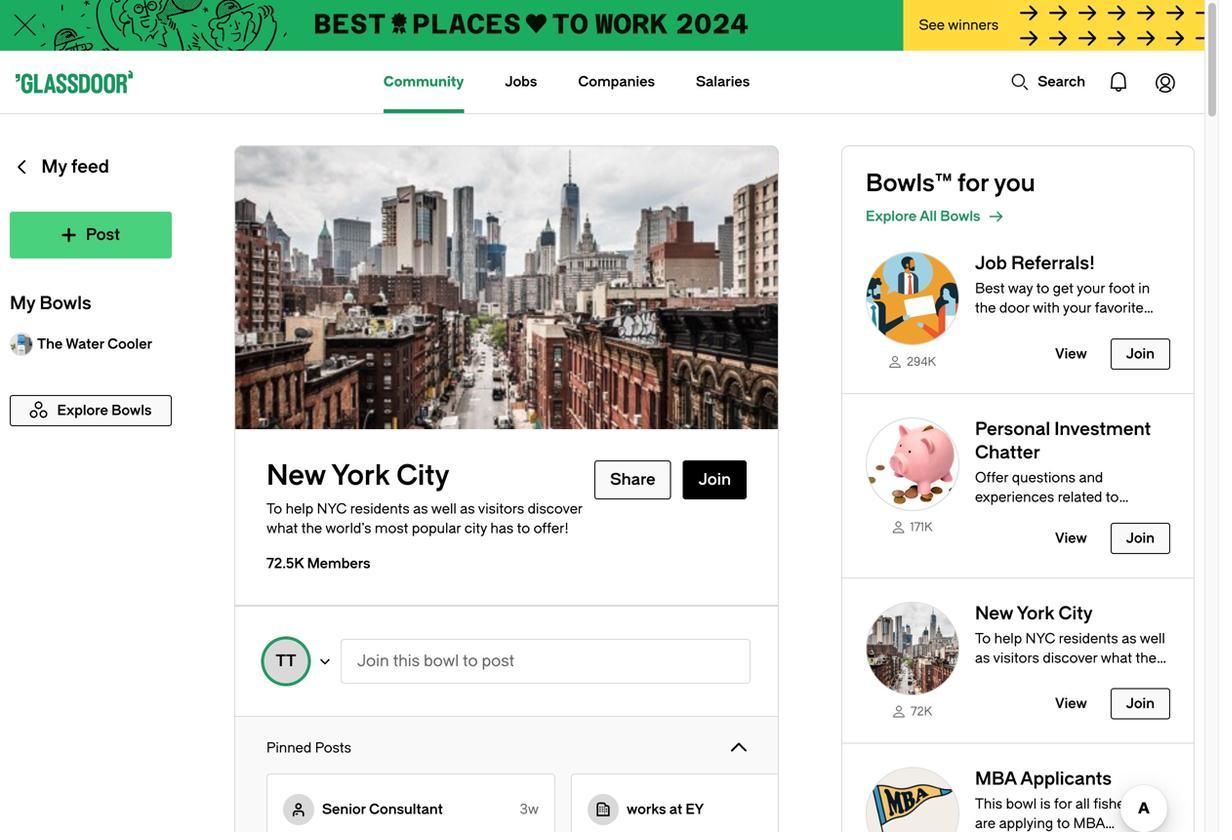 Task type: vqa. For each thing, say whether or not it's contained in the screenshot.
HOW TO ASK FOR A RAISE link
no



Task type: describe. For each thing, give the bounding box(es) containing it.
my feed link
[[10, 145, 172, 212]]

image for bowl image for personal investment chatter
[[866, 418, 959, 511]]

chatter
[[975, 442, 1040, 463]]

salaries link
[[696, 51, 750, 113]]

1 vertical spatial city
[[1059, 603, 1093, 624]]

72.5k members
[[266, 556, 370, 572]]

bowl inside mba applicants this bowl is for all fishes who are applying to mb
[[1006, 796, 1037, 813]]

1 horizontal spatial nyc
[[1025, 631, 1055, 647]]

toogle identity image
[[283, 795, 314, 826]]

mba applicants this bowl is for all fishes who are applying to mb
[[975, 769, 1163, 833]]

0 horizontal spatial visitors
[[478, 501, 524, 517]]

1 vertical spatial offer!
[[992, 689, 1027, 705]]

4 image for bowl image from the top
[[866, 768, 959, 833]]

0 horizontal spatial bowls
[[40, 293, 91, 314]]

explore all bowls link
[[866, 205, 1194, 228]]

the water cooler link
[[10, 325, 172, 364]]

lottie animation container image inside search 'button'
[[1010, 72, 1030, 92]]

my bowls
[[10, 293, 91, 314]]

offer
[[975, 470, 1009, 486]]

my for my bowls
[[10, 293, 35, 314]]

consultant
[[369, 802, 443, 818]]

feed
[[71, 157, 109, 177]]

cooler
[[108, 336, 152, 352]]

pinned posts
[[266, 740, 351, 756]]

all
[[1076, 796, 1090, 813]]

0 horizontal spatial to
[[266, 501, 282, 517]]

winners
[[948, 17, 999, 33]]

0 vertical spatial offer!
[[534, 521, 569, 537]]

1 horizontal spatial popular
[[1061, 670, 1111, 686]]

jobs link
[[505, 51, 537, 113]]

investments
[[975, 528, 1055, 544]]

personal investment chatter offer questions and experiences related to personal finance and investments
[[975, 419, 1151, 544]]

applicants
[[1020, 769, 1112, 790]]

see winners
[[919, 17, 999, 33]]

0 horizontal spatial for
[[957, 170, 989, 197]]

image for bowl image for new york city
[[866, 602, 959, 696]]

works at ey
[[627, 802, 704, 818]]

0 vertical spatial popular
[[412, 521, 461, 537]]

related
[[1058, 489, 1102, 505]]

0 vertical spatial discover
[[528, 501, 583, 517]]

0 vertical spatial york
[[331, 460, 390, 492]]

1 horizontal spatial visitors
[[993, 650, 1039, 666]]

0 horizontal spatial new
[[266, 460, 326, 492]]

2 t from the left
[[286, 653, 296, 671]]

are
[[975, 816, 996, 832]]

the
[[37, 336, 63, 352]]

1 horizontal spatial york
[[1017, 603, 1054, 624]]

72k
[[911, 705, 932, 719]]

water
[[66, 336, 104, 352]]

see
[[919, 17, 945, 33]]

0 horizontal spatial residents
[[350, 501, 410, 517]]

bowls™
[[866, 170, 952, 197]]

bowls™ for you
[[866, 170, 1035, 197]]

1 horizontal spatial what
[[1101, 650, 1132, 666]]

to inside personal investment chatter offer questions and experiences related to personal finance and investments
[[1106, 489, 1119, 505]]

join
[[357, 653, 389, 671]]

experiences
[[975, 489, 1054, 505]]

works
[[627, 802, 666, 818]]

ey
[[686, 802, 704, 818]]

72.5k
[[266, 556, 304, 572]]

this
[[393, 653, 420, 671]]

t t
[[276, 653, 296, 671]]

1 vertical spatial discover
[[1043, 650, 1098, 666]]

my feed
[[41, 157, 109, 177]]

companies
[[578, 74, 655, 90]]

bowl inside 'button'
[[424, 653, 459, 671]]

pinned
[[266, 740, 312, 756]]

1 vertical spatial most
[[1024, 670, 1058, 686]]

all
[[920, 208, 937, 224]]

3w
[[520, 802, 539, 818]]

to inside mba applicants this bowl is for all fishes who are applying to mb
[[1057, 816, 1070, 832]]

job
[[975, 253, 1007, 274]]

referrals!
[[1011, 253, 1095, 274]]

community
[[384, 74, 464, 90]]

0 vertical spatial and
[[1079, 470, 1103, 486]]

0 horizontal spatial city
[[396, 460, 450, 492]]

0 horizontal spatial help
[[286, 501, 313, 517]]

1 t from the left
[[276, 653, 286, 671]]

bowls inside explore all bowls link
[[940, 208, 981, 224]]

294k
[[907, 355, 936, 369]]

0 vertical spatial most
[[375, 521, 408, 537]]

1 horizontal spatial to
[[975, 631, 991, 647]]

jobs
[[505, 74, 537, 90]]

to inside join this bowl to post 'button'
[[463, 653, 478, 671]]



Task type: locate. For each thing, give the bounding box(es) containing it.
image for bowl image for job referrals!
[[866, 252, 959, 346]]

and up related
[[1079, 470, 1103, 486]]

1 image for bowl image from the top
[[866, 252, 959, 346]]

0 vertical spatial for
[[957, 170, 989, 197]]

0 horizontal spatial my
[[10, 293, 35, 314]]

1 vertical spatial nyc
[[1025, 631, 1055, 647]]

new down investments
[[975, 603, 1013, 624]]

bowl
[[424, 653, 459, 671], [1006, 796, 1037, 813]]

to
[[1106, 489, 1119, 505], [517, 521, 530, 537], [463, 653, 478, 671], [975, 689, 988, 705], [1057, 816, 1070, 832]]

0 vertical spatial well
[[431, 501, 457, 517]]

for
[[957, 170, 989, 197], [1054, 796, 1072, 813]]

for left "you"
[[957, 170, 989, 197]]

1 horizontal spatial well
[[1140, 631, 1165, 647]]

1 vertical spatial world's
[[975, 670, 1021, 686]]

1 vertical spatial has
[[1140, 670, 1163, 686]]

york
[[331, 460, 390, 492], [1017, 603, 1054, 624]]

finance
[[1035, 509, 1083, 525]]

explore
[[866, 208, 917, 224]]

1 horizontal spatial discover
[[1043, 650, 1098, 666]]

bowls up the
[[40, 293, 91, 314]]

my left feed
[[41, 157, 67, 177]]

171k
[[910, 521, 933, 534]]

is
[[1040, 796, 1051, 813]]

171k link
[[866, 519, 959, 535]]

posts
[[315, 740, 351, 756]]

visitors
[[478, 501, 524, 517], [993, 650, 1039, 666]]

1 vertical spatial popular
[[1061, 670, 1111, 686]]

3 image for bowl image from the top
[[866, 602, 959, 696]]

offer!
[[534, 521, 569, 537], [992, 689, 1027, 705]]

1 vertical spatial new
[[975, 603, 1013, 624]]

bowl right this
[[424, 653, 459, 671]]

0 vertical spatial new
[[266, 460, 326, 492]]

community link
[[384, 51, 464, 113]]

0 vertical spatial bowl
[[424, 653, 459, 671]]

0 vertical spatial bowls
[[940, 208, 981, 224]]

salaries
[[696, 74, 750, 90]]

fishes
[[1093, 796, 1132, 813]]

1 horizontal spatial the
[[1136, 650, 1157, 666]]

york down investments
[[1017, 603, 1054, 624]]

0 vertical spatial has
[[490, 521, 514, 537]]

1 vertical spatial what
[[1101, 650, 1132, 666]]

help
[[286, 501, 313, 517], [994, 631, 1022, 647]]

for inside mba applicants this bowl is for all fishes who are applying to mb
[[1054, 796, 1072, 813]]

1 vertical spatial bowl
[[1006, 796, 1037, 813]]

0 vertical spatial the
[[301, 521, 322, 537]]

0 horizontal spatial has
[[490, 521, 514, 537]]

0 horizontal spatial york
[[331, 460, 390, 492]]

0 horizontal spatial offer!
[[534, 521, 569, 537]]

to
[[266, 501, 282, 517], [975, 631, 991, 647]]

image for bowl image up 294k link
[[866, 252, 959, 346]]

1 horizontal spatial for
[[1054, 796, 1072, 813]]

nyc
[[317, 501, 347, 517], [1025, 631, 1055, 647]]

0 horizontal spatial popular
[[412, 521, 461, 537]]

294k link
[[866, 353, 959, 370]]

1 vertical spatial bowls
[[40, 293, 91, 314]]

lottie animation container image inside search 'button'
[[1010, 72, 1030, 92]]

1 horizontal spatial help
[[994, 631, 1022, 647]]

1 horizontal spatial most
[[1024, 670, 1058, 686]]

1 horizontal spatial my
[[41, 157, 67, 177]]

explore all bowls
[[866, 208, 981, 224]]

1 vertical spatial city
[[1114, 670, 1137, 686]]

1 horizontal spatial world's
[[975, 670, 1021, 686]]

new up 72.5k
[[266, 460, 326, 492]]

join this bowl to post
[[357, 653, 514, 671]]

1 horizontal spatial has
[[1140, 670, 1163, 686]]

city
[[396, 460, 450, 492], [1059, 603, 1093, 624]]

toogle identity image
[[588, 795, 619, 826]]

1 horizontal spatial offer!
[[992, 689, 1027, 705]]

companies link
[[578, 51, 655, 113]]

1 vertical spatial well
[[1140, 631, 1165, 647]]

questions
[[1012, 470, 1076, 486]]

1 vertical spatial visitors
[[993, 650, 1039, 666]]

york up members at bottom
[[331, 460, 390, 492]]

0 horizontal spatial well
[[431, 501, 457, 517]]

senior consultant
[[322, 802, 443, 818]]

my up the water cooler link
[[10, 293, 35, 314]]

1 vertical spatial york
[[1017, 603, 1054, 624]]

image for bowl image up the 72k link
[[866, 602, 959, 696]]

personal
[[975, 419, 1050, 439]]

1 vertical spatial for
[[1054, 796, 1072, 813]]

who
[[1135, 796, 1163, 813]]

0 horizontal spatial new york city to help nyc residents as well as visitors discover what the world's most popular city has to offer!
[[266, 460, 583, 537]]

0 vertical spatial what
[[266, 521, 298, 537]]

as
[[413, 501, 428, 517], [460, 501, 475, 517], [1122, 631, 1137, 647], [975, 650, 990, 666]]

1 vertical spatial residents
[[1059, 631, 1118, 647]]

my inside "my feed" link
[[41, 157, 67, 177]]

join this bowl to post button
[[341, 639, 751, 684]]

1 horizontal spatial residents
[[1059, 631, 1118, 647]]

0 vertical spatial visitors
[[478, 501, 524, 517]]

my
[[41, 157, 67, 177], [10, 293, 35, 314]]

1 horizontal spatial new york city to help nyc residents as well as visitors discover what the world's most popular city has to offer!
[[975, 603, 1165, 705]]

you
[[994, 170, 1035, 197]]

0 horizontal spatial most
[[375, 521, 408, 537]]

0 vertical spatial my
[[41, 157, 67, 177]]

my for my feed
[[41, 157, 67, 177]]

0 horizontal spatial world's
[[325, 521, 371, 537]]

0 horizontal spatial what
[[266, 521, 298, 537]]

2 image for bowl image from the top
[[866, 418, 959, 511]]

0 vertical spatial world's
[[325, 521, 371, 537]]

post
[[482, 653, 514, 671]]

0 vertical spatial city
[[396, 460, 450, 492]]

this
[[975, 796, 1003, 813]]

at
[[669, 802, 682, 818]]

1 vertical spatial new york city to help nyc residents as well as visitors discover what the world's most popular city has to offer!
[[975, 603, 1165, 705]]

0 horizontal spatial nyc
[[317, 501, 347, 517]]

what
[[266, 521, 298, 537], [1101, 650, 1132, 666]]

investment
[[1054, 419, 1151, 439]]

bowls
[[940, 208, 981, 224], [40, 293, 91, 314]]

has
[[490, 521, 514, 537], [1140, 670, 1163, 686]]

1 vertical spatial to
[[975, 631, 991, 647]]

and
[[1079, 470, 1103, 486], [1087, 509, 1111, 525]]

members
[[307, 556, 370, 572]]

1 vertical spatial help
[[994, 631, 1022, 647]]

personal
[[975, 509, 1031, 525]]

1 horizontal spatial new
[[975, 603, 1013, 624]]

1 vertical spatial my
[[10, 293, 35, 314]]

search button
[[1001, 62, 1095, 102]]

bowl up "applying"
[[1006, 796, 1037, 813]]

new york city to help nyc residents as well as visitors discover what the world's most popular city has to offer!
[[266, 460, 583, 537], [975, 603, 1165, 705]]

1 horizontal spatial bowl
[[1006, 796, 1037, 813]]

new
[[266, 460, 326, 492], [975, 603, 1013, 624]]

0 horizontal spatial city
[[464, 521, 487, 537]]

0 vertical spatial new york city to help nyc residents as well as visitors discover what the world's most popular city has to offer!
[[266, 460, 583, 537]]

most
[[375, 521, 408, 537], [1024, 670, 1058, 686]]

t left the join
[[286, 653, 296, 671]]

discover
[[528, 501, 583, 517], [1043, 650, 1098, 666]]

image for bowl image up 171k link
[[866, 418, 959, 511]]

image for bowl image left this
[[866, 768, 959, 833]]

job referrals!
[[975, 253, 1095, 274]]

applying
[[999, 816, 1053, 832]]

1 horizontal spatial city
[[1114, 670, 1137, 686]]

0 vertical spatial help
[[286, 501, 313, 517]]

0 horizontal spatial bowl
[[424, 653, 459, 671]]

for right is
[[1054, 796, 1072, 813]]

popular
[[412, 521, 461, 537], [1061, 670, 1111, 686]]

1 horizontal spatial city
[[1059, 603, 1093, 624]]

1 horizontal spatial bowls
[[940, 208, 981, 224]]

0 vertical spatial to
[[266, 501, 282, 517]]

0 vertical spatial residents
[[350, 501, 410, 517]]

senior
[[322, 802, 366, 818]]

city
[[464, 521, 487, 537], [1114, 670, 1137, 686]]

residents
[[350, 501, 410, 517], [1059, 631, 1118, 647]]

0 horizontal spatial the
[[301, 521, 322, 537]]

1 vertical spatial and
[[1087, 509, 1111, 525]]

bowls right all
[[940, 208, 981, 224]]

and down related
[[1087, 509, 1111, 525]]

0 vertical spatial nyc
[[317, 501, 347, 517]]

mba
[[975, 769, 1017, 790]]

t up pinned
[[276, 653, 286, 671]]

the water cooler
[[37, 336, 152, 352]]

0 horizontal spatial discover
[[528, 501, 583, 517]]

see winners link
[[903, 0, 1204, 51]]

well
[[431, 501, 457, 517], [1140, 631, 1165, 647]]

image for bowl image
[[866, 252, 959, 346], [866, 418, 959, 511], [866, 602, 959, 696], [866, 768, 959, 833]]

72k link
[[866, 704, 959, 720]]

search
[[1038, 74, 1085, 90]]

t
[[276, 653, 286, 671], [286, 653, 296, 671]]

1 vertical spatial the
[[1136, 650, 1157, 666]]

0 vertical spatial city
[[464, 521, 487, 537]]

lottie animation container image
[[1142, 59, 1189, 105], [1142, 59, 1189, 105], [1010, 72, 1030, 92]]

lottie animation container image
[[305, 51, 386, 113], [305, 51, 386, 113], [1095, 59, 1142, 105], [1095, 59, 1142, 105], [1010, 72, 1030, 92]]



